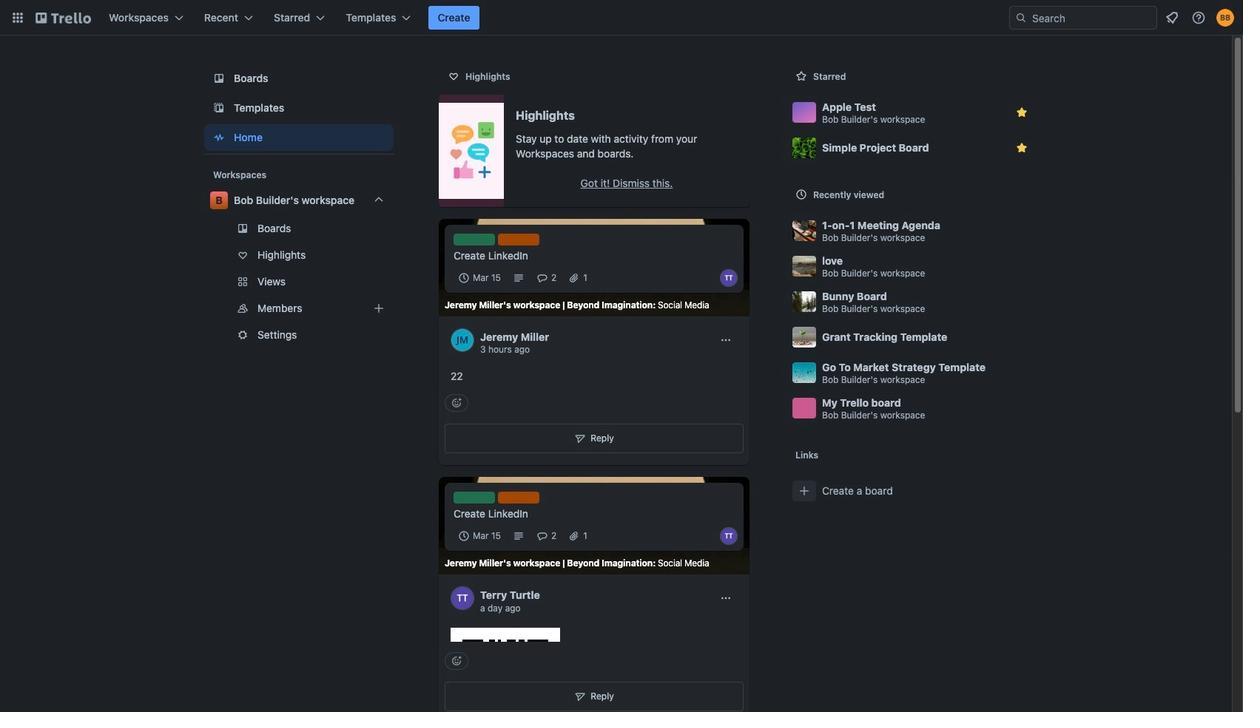 Task type: vqa. For each thing, say whether or not it's contained in the screenshot.
the bottom STARRED ICON
no



Task type: locate. For each thing, give the bounding box(es) containing it.
2 add reaction image from the top
[[445, 653, 468, 671]]

color: orange, title: none image for 2nd color: green, title: none image from the top
[[498, 492, 539, 504]]

open information menu image
[[1191, 10, 1206, 25]]

add image
[[370, 300, 388, 317]]

0 vertical spatial add reaction image
[[445, 395, 468, 412]]

board image
[[210, 70, 228, 87]]

bob builder (bobbuilder40) image
[[1217, 9, 1234, 27]]

1 vertical spatial color: orange, title: none image
[[498, 492, 539, 504]]

0 vertical spatial color: green, title: none image
[[454, 234, 495, 246]]

add reaction image for 2nd color: green, title: none image from the top
[[445, 653, 468, 671]]

color: orange, title: none image
[[498, 234, 539, 246], [498, 492, 539, 504]]

home image
[[210, 129, 228, 147]]

2 color: orange, title: none image from the top
[[498, 492, 539, 504]]

primary element
[[0, 0, 1243, 36]]

1 add reaction image from the top
[[445, 395, 468, 412]]

add reaction image for 1st color: green, title: none image
[[445, 395, 468, 412]]

1 color: orange, title: none image from the top
[[498, 234, 539, 246]]

trello card qr code\_\(1\).png image
[[451, 629, 560, 713]]

1 vertical spatial add reaction image
[[445, 653, 468, 671]]

0 vertical spatial color: orange, title: none image
[[498, 234, 539, 246]]

click to unstar apple test. it will be removed from your starred list. image
[[1015, 105, 1029, 120]]

1 vertical spatial color: green, title: none image
[[454, 492, 495, 504]]

color: green, title: none image
[[454, 234, 495, 246], [454, 492, 495, 504]]

0 notifications image
[[1163, 9, 1181, 27]]

switch to… image
[[10, 10, 25, 25]]

Search field
[[1027, 7, 1157, 29]]

2 color: green, title: none image from the top
[[454, 492, 495, 504]]

add reaction image
[[445, 395, 468, 412], [445, 653, 468, 671]]



Task type: describe. For each thing, give the bounding box(es) containing it.
1 color: green, title: none image from the top
[[454, 234, 495, 246]]

search image
[[1015, 12, 1027, 24]]

back to home image
[[36, 6, 91, 30]]

click to unstar simple project board. it will be removed from your starred list. image
[[1015, 141, 1029, 155]]

template board image
[[210, 99, 228, 117]]

color: orange, title: none image for 1st color: green, title: none image
[[498, 234, 539, 246]]



